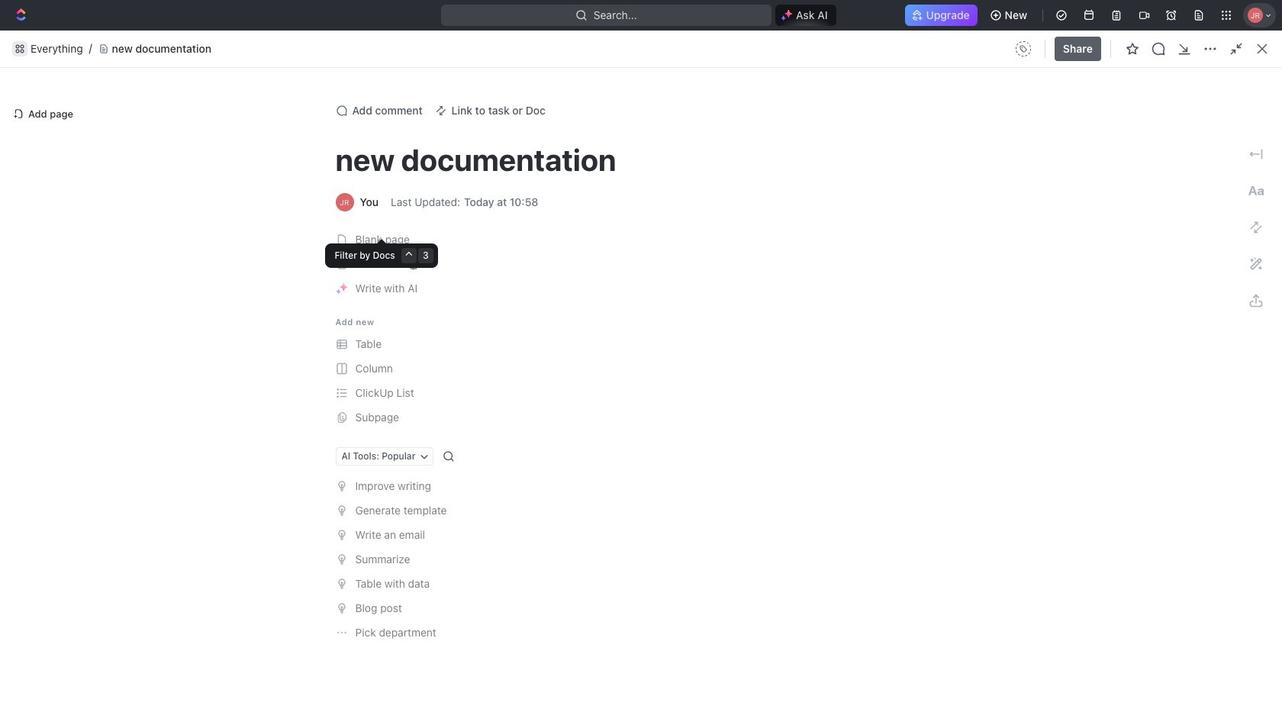 Task type: locate. For each thing, give the bounding box(es) containing it.
dropdown menu image
[[1011, 37, 1036, 61]]

sidebar navigation
[[0, 65, 195, 709]]

Search or run a command… text field
[[310, 181, 472, 199]]



Task type: vqa. For each thing, say whether or not it's contained in the screenshot.
Search Or Run A Command… Text Box
yes



